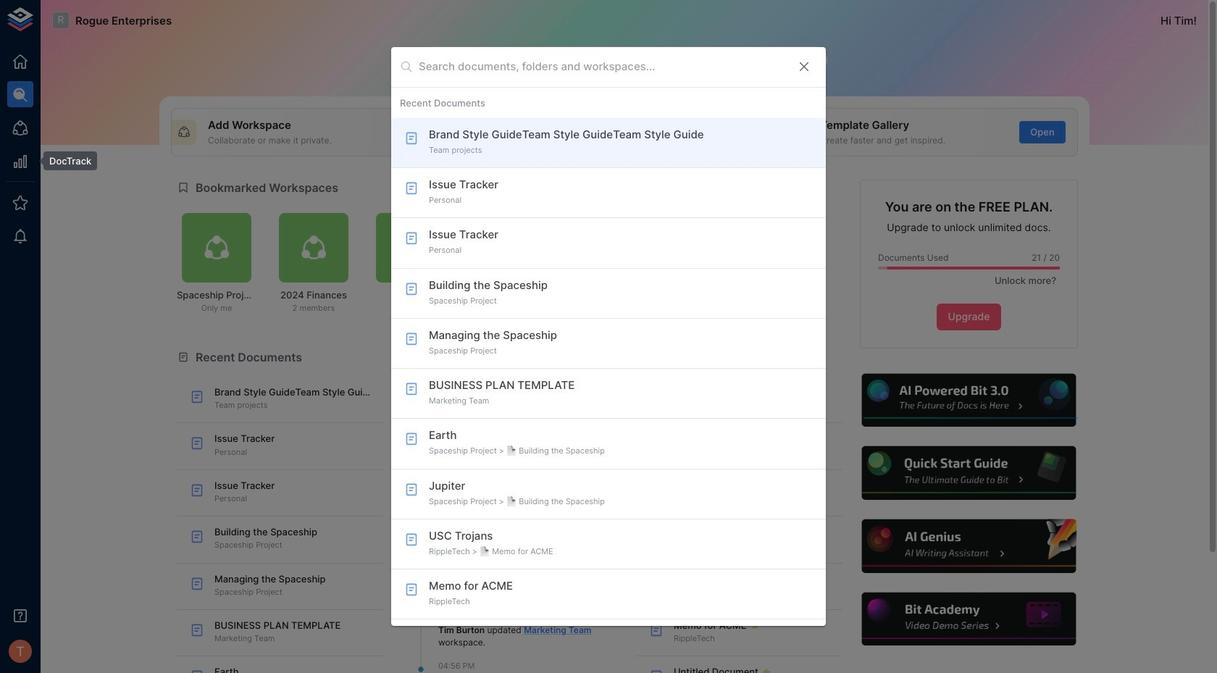 Task type: vqa. For each thing, say whether or not it's contained in the screenshot.
Hide Wiki Icon
no



Task type: locate. For each thing, give the bounding box(es) containing it.
tooltip
[[33, 152, 97, 170]]

dialog
[[391, 47, 826, 626]]

3 help image from the top
[[861, 518, 1079, 575]]

4 help image from the top
[[861, 591, 1079, 648]]

2 help image from the top
[[861, 445, 1079, 502]]

Search documents, folders and workspaces... text field
[[419, 56, 786, 78]]

help image
[[861, 372, 1079, 429], [861, 445, 1079, 502], [861, 518, 1079, 575], [861, 591, 1079, 648]]



Task type: describe. For each thing, give the bounding box(es) containing it.
1 help image from the top
[[861, 372, 1079, 429]]



